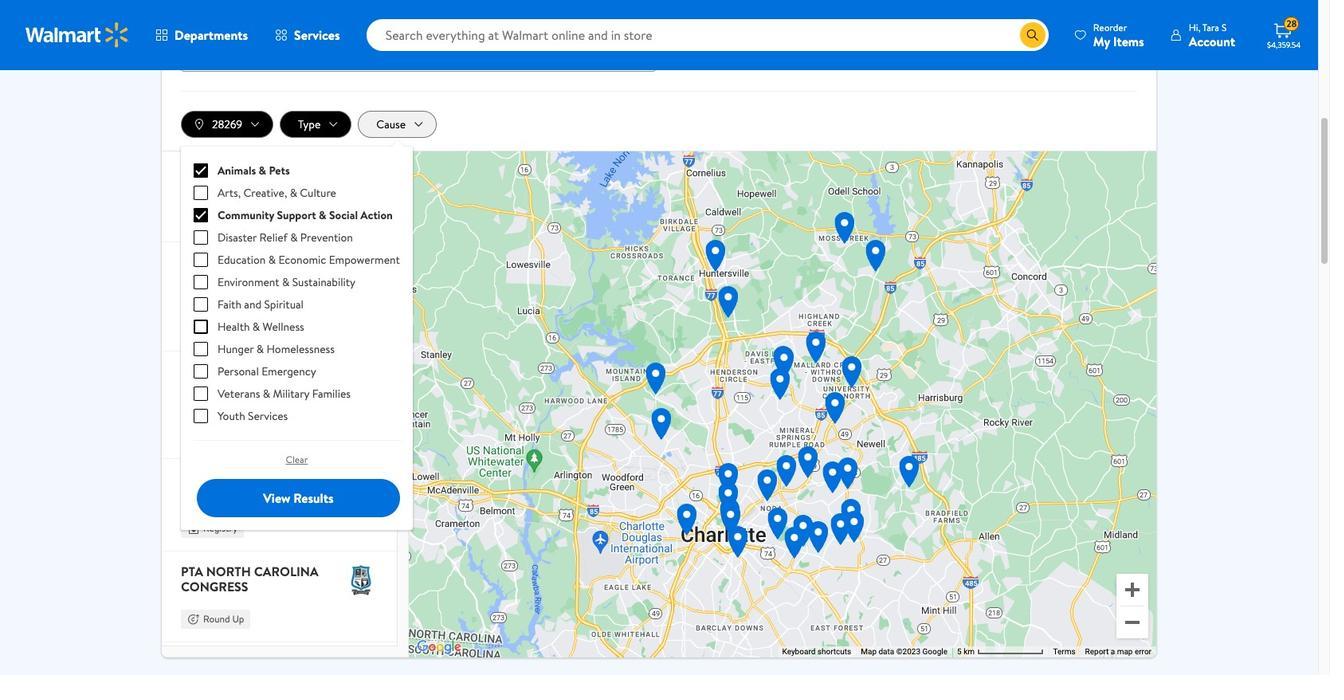 Task type: vqa. For each thing, say whether or not it's contained in the screenshot.
the lists, at the top left
no



Task type: locate. For each thing, give the bounding box(es) containing it.
3 registry from the top
[[203, 522, 238, 535]]

account
[[1189, 32, 1236, 50]]

0 horizontal spatial services
[[248, 408, 288, 424]]

round up down congress
[[203, 612, 244, 626]]

pets
[[269, 163, 290, 179]]

social down 'education & economic empowerment'
[[292, 273, 320, 289]]

health
[[218, 319, 250, 335]]

action up health & wellness option
[[181, 290, 213, 306]]

map
[[861, 648, 877, 657]]

homelessness inside "soul journers outreach ministries hunger & homelessness"
[[230, 397, 298, 413]]

up for child
[[232, 212, 244, 226]]

report
[[1086, 648, 1109, 657]]

reorder
[[1094, 20, 1128, 34]]

round up up disaster
[[203, 212, 244, 226]]

0 vertical spatial round
[[203, 212, 230, 226]]

round up for child
[[203, 212, 244, 226]]

round up disaster relief & prevention option
[[203, 212, 230, 226]]

view
[[263, 490, 291, 507]]

1 horizontal spatial services
[[294, 26, 340, 44]]

& inside no bounds ii hunger & homelessness
[[220, 490, 227, 506]]

data
[[879, 648, 895, 657]]

0 vertical spatial community
[[218, 208, 274, 223]]

0 vertical spatial services
[[294, 26, 340, 44]]

0 vertical spatial hunger
[[218, 341, 254, 357]]

hunger down no
[[181, 490, 217, 506]]

cause
[[377, 116, 406, 132]]

up
[[232, 212, 244, 226], [302, 322, 314, 335], [232, 612, 244, 626]]

registry for hunger
[[203, 522, 238, 535]]

registry for community
[[203, 322, 238, 335]]

2 vertical spatial homelessness
[[230, 490, 298, 506]]

and
[[244, 297, 262, 313]]

registry
[[203, 322, 238, 335], [203, 429, 238, 443], [203, 522, 238, 535]]

5
[[958, 648, 962, 657]]

support
[[277, 208, 316, 223], [240, 273, 279, 289]]

1 vertical spatial action
[[181, 290, 213, 306]]

round up hunger & homelessness
[[273, 322, 300, 335]]

military
[[273, 386, 310, 402]]

community inside group
[[218, 208, 274, 223]]

Community Support & Social Action checkbox
[[194, 208, 208, 223]]

1 vertical spatial services
[[248, 408, 288, 424]]

28269 button
[[181, 111, 274, 138]]

search icon image
[[1027, 29, 1040, 41]]

1 vertical spatial up
[[302, 322, 314, 335]]

community up disaster
[[218, 208, 274, 223]]

2 vertical spatial round up
[[203, 612, 244, 626]]

solutions
[[255, 253, 325, 271]]

round up down the spiritual
[[273, 322, 314, 335]]

2 vertical spatial hunger
[[181, 490, 217, 506]]

0 vertical spatial action
[[361, 208, 393, 223]]

0 vertical spatial social
[[329, 208, 358, 223]]

box
[[226, 253, 252, 271]]

1 vertical spatial registry
[[203, 429, 238, 443]]

error
[[1135, 648, 1152, 657]]

round down congress
[[203, 612, 230, 626]]

homelessness inside no bounds ii hunger & homelessness
[[230, 490, 298, 506]]

walmart image
[[26, 22, 129, 48]]

round
[[203, 212, 230, 226], [273, 322, 300, 335], [203, 612, 230, 626]]

group
[[194, 160, 400, 428]]

view results
[[263, 490, 334, 507]]

1 vertical spatial round
[[273, 322, 300, 335]]

Walmart Site-Wide search field
[[366, 19, 1049, 51]]

support inside group
[[277, 208, 316, 223]]

social
[[329, 208, 358, 223], [292, 273, 320, 289]]

type button
[[280, 111, 352, 138]]

up up disaster
[[232, 212, 244, 226]]

outreach
[[286, 363, 354, 381]]

1 horizontal spatial action
[[361, 208, 393, 223]]

registry up the north
[[203, 522, 238, 535]]

keyboard shortcuts
[[783, 648, 852, 657]]

education
[[218, 252, 266, 268]]

Youth Services checkbox
[[194, 409, 208, 424]]

terms
[[1054, 648, 1076, 657]]

community
[[218, 208, 274, 223], [181, 273, 238, 289]]

arts,
[[218, 185, 241, 201]]

1 vertical spatial homelessness
[[230, 397, 298, 413]]

Environment & Sustainability checkbox
[[194, 275, 208, 290]]

personal
[[218, 364, 259, 380]]

Personal Emergency checkbox
[[194, 365, 208, 379]]

emergency
[[262, 364, 316, 380]]

round up
[[203, 212, 244, 226], [273, 322, 314, 335], [203, 612, 244, 626]]

0 horizontal spatial social
[[292, 273, 320, 289]]

health & wellness
[[218, 319, 304, 335]]

1 registry from the top
[[203, 322, 238, 335]]

0 vertical spatial support
[[277, 208, 316, 223]]

0 vertical spatial up
[[232, 212, 244, 226]]

& inside green box solutions community support & social action
[[282, 273, 289, 289]]

homelessness
[[267, 341, 335, 357], [230, 397, 298, 413], [230, 490, 298, 506]]

congress
[[181, 578, 248, 595]]

hunger inside no bounds ii hunger & homelessness
[[181, 490, 217, 506]]

up for carolina
[[232, 612, 244, 626]]

social up prevention
[[329, 208, 358, 223]]

hunger down health
[[218, 341, 254, 357]]

group containing animals & pets
[[194, 160, 400, 428]]

0 vertical spatial homelessness
[[267, 341, 335, 357]]

1 vertical spatial social
[[292, 273, 320, 289]]

social inside green box solutions community support & social action
[[292, 273, 320, 289]]

services inside group
[[248, 408, 288, 424]]

hunger inside group
[[218, 341, 254, 357]]

Search search field
[[366, 19, 1049, 51]]

up down congress
[[232, 612, 244, 626]]

a
[[1111, 648, 1116, 657]]

2 vertical spatial round
[[203, 612, 230, 626]]

google
[[923, 648, 948, 657]]

1 horizontal spatial social
[[329, 208, 358, 223]]

my
[[1094, 32, 1111, 50]]

the
[[292, 163, 316, 180]]

youth services
[[218, 408, 288, 424]]

north
[[206, 563, 251, 581]]

faith
[[218, 297, 242, 313]]

1 vertical spatial community
[[181, 273, 238, 289]]

0 vertical spatial round up
[[203, 212, 244, 226]]

up down the spiritual
[[302, 322, 314, 335]]

2 vertical spatial up
[[232, 612, 244, 626]]

hunger down ministries
[[181, 397, 217, 413]]

support up disaster relief & prevention
[[277, 208, 316, 223]]

registry down 'faith'
[[203, 322, 238, 335]]

view results button
[[197, 479, 400, 518]]

0 horizontal spatial action
[[181, 290, 213, 306]]

keyboard shortcuts button
[[783, 647, 852, 658]]

0 vertical spatial registry
[[203, 322, 238, 335]]

©2023
[[897, 648, 921, 657]]

animals & pets
[[218, 163, 290, 179]]

registry down youth
[[203, 429, 238, 443]]

community inside green box solutions community support & social action
[[181, 273, 238, 289]]

arts, creative, & culture
[[218, 185, 336, 201]]

5 km button
[[953, 647, 1049, 658]]

2 registry from the top
[[203, 429, 238, 443]]

Veterans & Military Families checkbox
[[194, 387, 208, 401]]

&
[[259, 163, 266, 179], [290, 185, 297, 201], [319, 208, 327, 223], [290, 230, 298, 246], [268, 252, 276, 268], [282, 273, 289, 289], [282, 274, 290, 290], [253, 319, 260, 335], [257, 341, 264, 357], [263, 386, 270, 402], [220, 397, 227, 413], [220, 490, 227, 506]]

28
[[1287, 17, 1298, 30]]

veterans & military families
[[218, 386, 351, 402]]

1 vertical spatial hunger
[[181, 397, 217, 413]]

action inside group
[[361, 208, 393, 223]]

1 vertical spatial support
[[240, 273, 279, 289]]

action up empowerment
[[361, 208, 393, 223]]

hunger
[[218, 341, 254, 357], [181, 397, 217, 413], [181, 490, 217, 506]]

social inside group
[[329, 208, 358, 223]]

shortcuts
[[818, 648, 852, 657]]

community down green
[[181, 273, 238, 289]]

education & economic empowerment
[[218, 252, 400, 268]]

services
[[294, 26, 340, 44], [248, 408, 288, 424]]

Health & Wellness checkbox
[[194, 320, 208, 334]]

support up the faith and spiritual
[[240, 273, 279, 289]]

2 vertical spatial registry
[[203, 522, 238, 535]]



Task type: describe. For each thing, give the bounding box(es) containing it.
of
[[272, 163, 289, 180]]

map
[[1118, 648, 1133, 657]]

Education & Economic Empowerment checkbox
[[194, 253, 208, 267]]

green box solutions community support & social action
[[181, 253, 325, 306]]

child
[[231, 163, 269, 180]]

environment
[[218, 274, 280, 290]]

support inside green box solutions community support & social action
[[240, 273, 279, 289]]

carolina
[[254, 563, 319, 581]]

no bounds ii hunger & homelessness
[[181, 470, 298, 506]]

raise a child of the carolinas
[[181, 163, 316, 195]]

km
[[964, 648, 975, 657]]

search charity or registry name element
[[181, 6, 659, 72]]

tara
[[1203, 20, 1220, 34]]

carolinas
[[181, 177, 252, 195]]

reorder my items
[[1094, 20, 1145, 50]]

Faith and Spiritual checkbox
[[194, 298, 208, 312]]

community support & social action
[[218, 208, 393, 223]]

wellness
[[263, 319, 304, 335]]

pta north carolina congress
[[181, 563, 319, 595]]

departments
[[175, 26, 248, 44]]

5 km
[[958, 648, 977, 657]]

animals
[[218, 163, 256, 179]]

ministries
[[181, 378, 250, 395]]

prevention
[[300, 230, 353, 246]]

soul
[[181, 363, 214, 381]]

raise
[[181, 163, 216, 180]]

clear
[[286, 453, 308, 467]]

pta
[[181, 563, 203, 581]]

clear button
[[194, 448, 400, 473]]

round for carolina
[[203, 612, 230, 626]]

soul journers outreach ministries hunger & homelessness
[[181, 363, 354, 413]]

report a map error
[[1086, 648, 1152, 657]]

round for child
[[203, 212, 230, 226]]

creative,
[[244, 185, 287, 201]]

map data ©2023 google
[[861, 648, 948, 657]]

1 vertical spatial round up
[[273, 322, 314, 335]]

relief
[[260, 230, 288, 246]]

green
[[181, 253, 223, 271]]

a
[[219, 163, 228, 180]]

Disaster Relief & Prevention checkbox
[[194, 231, 208, 245]]

registry for ministries
[[203, 429, 238, 443]]

hi, tara s account
[[1189, 20, 1236, 50]]

departments button
[[142, 16, 262, 54]]

families
[[312, 386, 351, 402]]

google image
[[413, 637, 465, 658]]

Hunger & Homelessness checkbox
[[194, 342, 208, 357]]

disaster
[[218, 230, 257, 246]]

journers
[[216, 363, 282, 381]]

round up for carolina
[[203, 612, 244, 626]]

$4,359.54
[[1268, 39, 1301, 50]]

bounds
[[204, 470, 257, 488]]

services inside services popup button
[[294, 26, 340, 44]]

personal emergency
[[218, 364, 316, 380]]

& inside "soul journers outreach ministries hunger & homelessness"
[[220, 397, 227, 413]]

Animals & Pets checkbox
[[194, 164, 208, 178]]

homelessness inside group
[[267, 341, 335, 357]]

hunger & homelessness
[[218, 341, 335, 357]]

sustainability
[[292, 274, 356, 290]]

keyboard
[[783, 648, 816, 657]]

cause button
[[358, 111, 437, 138]]

items
[[1114, 32, 1145, 50]]

youth
[[218, 408, 245, 424]]

results
[[294, 490, 334, 507]]

economic
[[279, 252, 326, 268]]

terms link
[[1054, 648, 1076, 657]]

map region
[[409, 152, 1157, 658]]

culture
[[300, 185, 336, 201]]

Search charity or registry name text field
[[181, 27, 656, 72]]

hunger inside "soul journers outreach ministries hunger & homelessness"
[[181, 397, 217, 413]]

no
[[181, 470, 201, 488]]

services button
[[262, 16, 354, 54]]

action inside green box solutions community support & social action
[[181, 290, 213, 306]]

disaster relief & prevention
[[218, 230, 353, 246]]

ii
[[260, 470, 268, 488]]

veterans
[[218, 386, 260, 402]]

hi,
[[1189, 20, 1201, 34]]

Arts, Creative, & Culture checkbox
[[194, 186, 208, 200]]

s
[[1222, 20, 1227, 34]]

empowerment
[[329, 252, 400, 268]]

spiritual
[[264, 297, 304, 313]]

report a map error link
[[1086, 648, 1152, 657]]

faith and spiritual
[[218, 297, 304, 313]]



